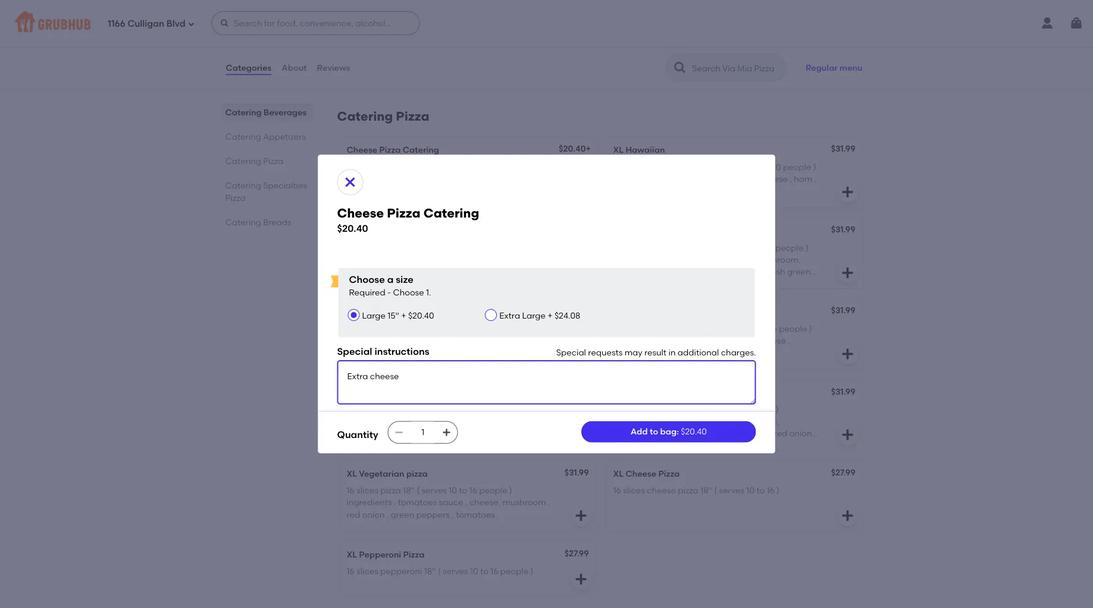 Task type: vqa. For each thing, say whether or not it's contained in the screenshot.
"cheese" in 16 slices chicken pizza 18'' ( serves 10 to 16 people ) ingredients : garlic sauce , cilantro . cheese , mushroom , red onion and chicken .
yes



Task type: describe. For each thing, give the bounding box(es) containing it.
18'' inside 16 slices pizza 18'' ( serves 10 to 16 people ) ingredients : tomatoes sauce , cheese, mushroom , red onion , green peppers , tomatoes.
[[403, 486, 415, 496]]

+ for large 15" + $20.40
[[401, 311, 406, 321]]

marinated
[[347, 441, 389, 451]]

pepperoni for xl pepperoni pizza
[[359, 550, 401, 560]]

tomatoes inside "16 slices italiana pizza 18'' ( serves 6 to 10 people ) ingredients : garlic sauce , cheese , mushroom, tomatoes ,sausage , and topped with fresh green onion ."
[[613, 267, 652, 277]]

mushroom inside 16 slices chicken pizza 18'' ( serves 10 to 16 people ) ingredients : garlic sauce , cilantro . cheese , mushroom , red onion and chicken .
[[613, 348, 657, 358]]

large 15" + $20.40
[[362, 311, 434, 321]]

chicken right mia in the bottom of the page
[[725, 307, 757, 317]]

xl pesto chicken
[[613, 388, 689, 398]]

blast
[[403, 307, 424, 317]]

pizza inside catering specialties pizza
[[225, 193, 246, 203]]

cheese,
[[470, 498, 501, 508]]

main navigation navigation
[[0, 0, 1093, 46]]

red inside 16 slices pizza 18'' ( serves 10 to 16 people ) ingredients : tomatoes sauce , cheese, mushroom , red onion , green peppers , tomatoes.
[[347, 510, 360, 520]]

chicken for chicken
[[653, 307, 686, 317]]

+ for extra large + $24.08
[[548, 311, 553, 321]]

catering pizza inside tab
[[225, 156, 284, 166]]

italiana
[[647, 243, 678, 253]]

sauce inside 16 slices pizza 18'' ( serves 10 to 16 people ) ingredients : pesto sauce , cheese . garlic, tomatoes, artichoke hearts, mushroom, red onion and chicken
[[689, 417, 714, 427]]

$31.99 for 16 slices pizza 18'' ( serves 10 to 16 people ) ingredients : pesto sauce , cheese . garlic, tomatoes, artichoke hearts, mushroom, red onion and chicken
[[831, 387, 856, 397]]

green inside 16 slices pizza 18'' ( serves 10 to 16 people ) ingredients : tomatoes sauce , cheese, mushroom , red onion , green peppers , tomatoes.
[[391, 510, 414, 520]]

sauce inside 16 slices hawaiian pizza  18" ( serves 6 to 10 people ) ingredients : tomatoes sauce , extra cheese , ham , pineapple .
[[706, 174, 730, 184]]

16 slices pizza 18'' ( serves 10 to 16 people ) ingredients : tomatoes sauce , cheese, mushroom , red onion , green peppers , tomatoes.
[[347, 486, 550, 520]]

extra large + $24.08
[[500, 311, 581, 321]]

. inside '16 slices combination pizza 18'' serves ( 6 to 10 people ) ingredients : tomatoes sauce , salami linguica , mushroom,green peppers black olives and sausage .'
[[383, 279, 385, 289]]

olives
[[516, 267, 538, 277]]

tomatoes.
[[456, 510, 497, 520]]

xl hawaiian
[[613, 145, 665, 155]]

onion inside 16 slices spicy chicken 18'' ( serves 10 to 16 people ) ingredients : chipotle spicy sauce , cheese , mushroom , red onion , tomatoes , and chicken marinated with chipotle sauce .
[[412, 429, 434, 439]]

chicken right chipotle
[[394, 388, 426, 398]]

garlic for italiana
[[665, 255, 688, 265]]

serves inside 16 slices pizza 18'' ( serves 10 to 16 people ) ingredients : tomatoes sauce , cheese, mushroom , red onion , green peppers , tomatoes.
[[422, 486, 447, 496]]

red inside 16 slices chicken pizza 18'' ( serves 10 to 16 people ) ingredients : garlic sauce , cilantro . cheese , mushroom , red onion and chicken .
[[663, 348, 676, 358]]

serves inside 16 slices hawaiian pizza  18" ( serves 6 to 10 people ) ingredients : tomatoes sauce , extra cheese , ham , pineapple .
[[729, 162, 754, 172]]

( inside 16 slices hawaiian pizza  18" ( serves 6 to 10 people ) ingredients : tomatoes sauce , extra cheese , ham , pineapple .
[[724, 162, 727, 172]]

pizza inside '16 slices combination pizza 18'' serves ( 6 to 10 people ) ingredients : tomatoes sauce , salami linguica , mushroom,green peppers black olives and sausage .'
[[434, 243, 455, 253]]

1.
[[426, 288, 431, 298]]

cheese inside 16 slices spicy chicken 18'' ( serves 10 to 16 people ) ingredients : chipotle spicy sauce , cheese , mushroom , red onion , tomatoes , and chicken marinated with chipotle sauce .
[[486, 417, 515, 427]]

) inside 16 slices pizza 18'' ( serves 10 to 16 people ) ingredients : pesto sauce , cheese . garlic, tomatoes, artichoke hearts, mushroom, red onion and chicken
[[776, 405, 779, 415]]

slices for 16 slices pizza 18'' ( serves 10 to 16 people ) ingredients : tomatoes sauce , cheese, mushroom , red onion , green peppers , tomatoes.
[[357, 486, 378, 496]]

. inside 16 slices pizza 18'' ( serves 10 to 16 people ) ingredients : pesto sauce , cheese . garlic, tomatoes, artichoke hearts, mushroom, red onion and chicken
[[751, 417, 753, 427]]

people inside 16 slices pizza 18'' ( serves 10 to 16 people ) ingredients : tomatoes sauce , cheese, mushroom , red onion , green peppers , tomatoes.
[[479, 486, 507, 496]]

16 slices combination pizza 18'' serves ( 6 to 10 people ) ingredients : tomatoes sauce , salami linguica , mushroom,green peppers black olives and sausage .
[[347, 243, 556, 289]]

18'' inside "16 slices italiana pizza 18'' ( serves 6 to 10 people ) ingredients : garlic sauce , cheese , mushroom, tomatoes ,sausage , and topped with fresh green onion ."
[[702, 243, 714, 253]]

regular
[[806, 63, 838, 73]]

linguica
[[347, 267, 379, 277]]

catering specialties pizza
[[225, 180, 307, 203]]

with inside "16 slices italiana pizza 18'' ( serves 6 to 10 people ) ingredients : garlic sauce , cheese , mushroom, tomatoes ,sausage , and topped with fresh green onion ."
[[747, 267, 764, 277]]

xl pepperoni blast
[[347, 307, 424, 317]]

bacon
[[613, 38, 640, 49]]

breads
[[263, 217, 291, 227]]

: for combination
[[429, 255, 431, 265]]

reviews button
[[316, 46, 351, 89]]

serves inside "16 slices italiana pizza 18'' ( serves 6 to 10 people ) ingredients : garlic sauce , cheese , mushroom, tomatoes ,sausage , and topped with fresh green onion ."
[[721, 243, 746, 253]]

( inside "16 slices italiana pizza 18'' ( serves 6 to 10 people ) ingredients : garlic sauce , cheese , mushroom, tomatoes ,sausage , and topped with fresh green onion ."
[[716, 243, 719, 253]]

quantity
[[337, 429, 378, 441]]

) inside 16 slices spicy chicken 18'' ( serves 10 to 16 people ) ingredients : chipotle spicy sauce , cheese , mushroom , red onion , tomatoes , and chicken marinated with chipotle sauce .
[[543, 405, 546, 415]]

10 inside 16 slices spicy chicken 18'' ( serves 10 to 16 people ) ingredients : chipotle spicy sauce , cheese , mushroom , red onion , tomatoes , and chicken marinated with chipotle sauce .
[[483, 405, 491, 415]]

catering inside catering specialties pizza
[[225, 180, 261, 190]]

chicken up special requests may result in additional charges.
[[647, 324, 679, 334]]

categories
[[226, 63, 272, 73]]

$24.08
[[555, 311, 581, 321]]

mushroom,green
[[385, 267, 454, 277]]

tomatoes inside 16 slices spicy chicken 18'' ( serves 10 to 16 people ) ingredients : chipotle spicy sauce , cheese , mushroom , red onion , tomatoes , and chicken marinated with chipotle sauce .
[[441, 429, 480, 439]]

slices for 16 slices chicken pizza 18'' ( serves 10 to 16 people ) ingredients : garlic sauce , cilantro . cheese , mushroom , red onion and chicken .
[[623, 324, 645, 334]]

in
[[669, 348, 676, 358]]

mushroom inside 16 slices spicy chicken 18'' ( serves 10 to 16 people ) ingredients : chipotle spicy sauce , cheese , mushroom , red onion , tomatoes , and chicken marinated with chipotle sauce .
[[347, 429, 390, 439]]

ingredients for hawaiian
[[613, 174, 659, 184]]

requests
[[588, 348, 623, 358]]

) inside 16 slices double pepperoni with extra cheese 18'' ( serves 10 to 16 people )
[[434, 336, 437, 346]]

16 slices chicken pizza 18'' ( serves 10 to 16 people ) ingredients : garlic sauce , cilantro . cheese , mushroom , red onion and chicken .
[[613, 324, 812, 358]]

menu
[[840, 63, 863, 73]]

sausage
[[347, 279, 381, 289]]

choose a size required - choose 1.
[[349, 274, 431, 298]]

chipotle
[[357, 388, 392, 398]]

: inside 16 slices pizza 18'' ( serves 10 to 16 people ) ingredients : tomatoes sauce , cheese, mushroom , red onion , green peppers , tomatoes.
[[394, 498, 396, 508]]

pepperoni sticks
[[347, 38, 414, 49]]

mia
[[708, 307, 723, 317]]

via
[[693, 307, 706, 317]]

chicken up input item quantity "number field"
[[403, 405, 435, 415]]

additional
[[678, 348, 719, 358]]

pineapple
[[613, 186, 654, 196]]

appetizers
[[263, 132, 306, 142]]

pizza inside 16 slices pizza 18'' ( serves 10 to 16 people ) ingredients : pesto sauce , cheese . garlic, tomatoes, artichoke hearts, mushroom, red onion and chicken
[[647, 405, 668, 415]]

cheese inside 16 slices double pepperoni with extra cheese 18'' ( serves 10 to 16 people )
[[496, 324, 525, 334]]

. inside "16 slices italiana pizza 18'' ( serves 6 to 10 people ) ingredients : garlic sauce , cheese , mushroom, tomatoes ,sausage , and topped with fresh green onion ."
[[638, 279, 640, 289]]

. right "cilantro"
[[753, 336, 755, 346]]

6 for salami
[[503, 243, 508, 253]]

culligan
[[127, 19, 164, 29]]

cheese for cheese pizza catering
[[347, 145, 378, 155]]

people inside 16 slices hawaiian pizza  18" ( serves 6 to 10 people ) ingredients : tomatoes sauce , extra cheese , ham , pineapple .
[[783, 162, 812, 172]]

. inside 16 slices hawaiian pizza  18" ( serves 6 to 10 people ) ingredients : tomatoes sauce , extra cheese , ham , pineapple .
[[656, 186, 659, 196]]

: for spicy
[[394, 417, 396, 427]]

garlic for chicken
[[665, 336, 688, 346]]

Special instructions text field
[[337, 361, 756, 405]]

ham
[[794, 174, 813, 184]]

tomatoes,
[[613, 429, 655, 439]]

$27.99 for 16 slices pepperoni 18'' ( serves 10 to 16 people )
[[565, 549, 589, 559]]

2 large from the left
[[522, 311, 546, 321]]

10 inside '16 slices combination pizza 18'' serves ( 6 to 10 people ) ingredients : tomatoes sauce , salami linguica , mushroom,green peppers black olives and sausage .'
[[520, 243, 528, 253]]

0 vertical spatial spicy
[[380, 405, 401, 415]]

serves inside '16 slices combination pizza 18'' serves ( 6 to 10 people ) ingredients : tomatoes sauce , salami linguica , mushroom,green peppers black olives and sausage .'
[[470, 243, 496, 253]]

vegetarian
[[359, 469, 405, 479]]

16 slices double pepperoni with extra cheese 18'' ( serves 10 to 16 people )
[[347, 324, 544, 346]]

18'' inside 16 slices chicken pizza 18'' ( serves 10 to 16 people ) ingredients : garlic sauce , cilantro . cheese , mushroom , red onion and chicken .
[[703, 324, 715, 334]]

cheese for cheese pizza catering $20.40
[[337, 206, 384, 221]]

16 slices hawaiian pizza  18" ( serves 6 to 10 people ) ingredients : tomatoes sauce , extra cheese , ham , pineapple .
[[613, 162, 817, 196]]

1 vertical spatial pepperoni
[[380, 567, 422, 577]]

32
[[613, 55, 623, 65]]

$39.99
[[564, 37, 589, 47]]

mushroom, inside "16 slices italiana pizza 18'' ( serves 6 to 10 people ) ingredients : garlic sauce , cheese , mushroom, tomatoes ,sausage , and topped with fresh green onion ."
[[755, 255, 801, 265]]

18'' inside '16 slices combination pizza 18'' serves ( 6 to 10 people ) ingredients : tomatoes sauce , salami linguica , mushroom,green peppers black olives and sausage .'
[[457, 243, 468, 253]]

result
[[645, 348, 667, 358]]

pizza inside cheese pizza catering $20.40
[[387, 206, 421, 221]]

1 vertical spatial chipotle
[[410, 441, 443, 451]]

xl for xl combo pizza
[[347, 226, 357, 236]]

special for special requests may result in additional charges.
[[556, 348, 586, 358]]

fresh
[[766, 267, 785, 277]]

add
[[631, 427, 648, 437]]

peppers inside '16 slices combination pizza 18'' serves ( 6 to 10 people ) ingredients : tomatoes sauce , salami linguica , mushroom,green peppers black olives and sausage .'
[[456, 267, 489, 277]]

a
[[387, 274, 394, 286]]

10 inside "16 slices italiana pizza 18'' ( serves 6 to 10 people ) ingredients : garlic sauce , cheese , mushroom, tomatoes ,sausage , and topped with fresh green onion ."
[[766, 243, 774, 253]]

may
[[625, 348, 643, 358]]

catering beverages tab
[[225, 106, 309, 118]]

xl chipotle chicken
[[347, 388, 426, 398]]

beverages
[[264, 107, 307, 117]]

about button
[[281, 46, 307, 89]]

10 inside 16 slices pizza 18'' ( serves 10 to 16 people ) ingredients : pesto sauce , cheese . garlic, tomatoes, artichoke hearts, mushroom, red onion and chicken
[[716, 405, 724, 415]]

mushroom inside 16 slices pizza 18'' ( serves 10 to 16 people ) ingredients : tomatoes sauce , cheese, mushroom , red onion , green peppers , tomatoes.
[[503, 498, 546, 508]]

and inside '16 slices combination pizza 18'' serves ( 6 to 10 people ) ingredients : tomatoes sauce , salami linguica , mushroom,green peppers black olives and sausage .'
[[540, 267, 556, 277]]

to inside 16 slices chicken pizza 18'' ( serves 10 to 16 people ) ingredients : garlic sauce , cilantro . cheese , mushroom , red onion and chicken .
[[759, 324, 767, 334]]

slices for 16 slices pizza 18'' ( serves 10 to 16 people ) ingredients : pesto sauce , cheese . garlic, tomatoes, artichoke hearts, mushroom, red onion and chicken
[[623, 405, 645, 415]]

pizza inside 16 slices chicken pizza 18'' ( serves 10 to 16 people ) ingredients : garlic sauce , cilantro . cheese , mushroom , red onion and chicken .
[[681, 324, 701, 334]]

0 vertical spatial pepperoni
[[347, 38, 389, 49]]

and inside "16 slices italiana pizza 18'' ( serves 6 to 10 people ) ingredients : garlic sauce , cheese , mushroom, tomatoes ,sausage , and topped with fresh green onion ."
[[697, 267, 713, 277]]

to inside 16 slices pizza 18'' ( serves 10 to 16 people ) ingredients : tomatoes sauce , cheese, mushroom , red onion , green peppers , tomatoes.
[[459, 486, 467, 496]]

peppers inside 16 slices pizza 18'' ( serves 10 to 16 people ) ingredients : tomatoes sauce , cheese, mushroom , red onion , green peppers , tomatoes.
[[416, 510, 450, 520]]

bacon ranch sticks
[[613, 38, 691, 49]]

cheese inside 16 slices pizza 18'' ( serves 10 to 16 people ) ingredients : pesto sauce , cheese . garlic, tomatoes, artichoke hearts, mushroom, red onion and chicken
[[720, 417, 749, 427]]

0 vertical spatial ranch
[[642, 38, 666, 49]]

chicken down 'extra cheese' text box
[[504, 429, 535, 439]]

$31.99 for 16 slices chicken pizza 18'' ( serves 10 to 16 people ) ingredients : garlic sauce , cilantro . cheese , mushroom , red onion and chicken .
[[831, 306, 856, 316]]

artichoke
[[657, 429, 695, 439]]

onion inside "16 slices italiana pizza 18'' ( serves 6 to 10 people ) ingredients : garlic sauce , cheese , mushroom, tomatoes ,sausage , and topped with fresh green onion ."
[[613, 279, 636, 289]]

1166
[[108, 19, 125, 29]]

-
[[388, 288, 391, 298]]

special requests may result in additional charges.
[[556, 348, 756, 358]]

hawaiian inside 16 slices hawaiian pizza  18" ( serves 6 to 10 people ) ingredients : tomatoes sauce , extra cheese , ham , pineapple .
[[647, 162, 686, 172]]

ingredients for combination
[[382, 255, 427, 265]]

. right 'additional'
[[754, 348, 757, 358]]

extra inside 16 slices double pepperoni with extra cheese 18'' ( serves 10 to 16 people )
[[473, 324, 494, 334]]

cheese inside 16 slices hawaiian pizza  18" ( serves 6 to 10 people ) ingredients : tomatoes sauce , extra cheese , ham , pineapple .
[[759, 174, 788, 184]]

1 horizontal spatial spicy
[[433, 417, 454, 427]]

regular menu button
[[801, 55, 868, 81]]

pizza inside catering pizza tab
[[263, 156, 284, 166]]

blvd
[[167, 19, 185, 29]]

to inside 16 slices hawaiian pizza  18" ( serves 6 to 10 people ) ingredients : tomatoes sauce , extra cheese , ham , pineapple .
[[763, 162, 771, 172]]

1 horizontal spatial choose
[[393, 288, 424, 298]]

xl garlic chicken ( via mia chicken )
[[613, 307, 762, 317]]

slices for 16 slices italiana pizza 18'' ( serves 6 to 10 people ) ingredients : garlic sauce , cheese , mushroom, tomatoes ,sausage , and topped with fresh green onion .
[[623, 243, 645, 253]]

to inside 16 slices double pepperoni with extra cheese 18'' ( serves 10 to 16 people )
[[384, 336, 392, 346]]

special instructions
[[337, 346, 430, 357]]

10 inside 16 slices double pepperoni with extra cheese 18'' ( serves 10 to 16 people )
[[374, 336, 382, 346]]

0 vertical spatial hawaiian
[[626, 145, 665, 155]]

extra inside 16 slices hawaiian pizza  18" ( serves 6 to 10 people ) ingredients : tomatoes sauce , extra cheese , ham , pineapple .
[[736, 174, 757, 184]]

pesto
[[665, 417, 687, 427]]

onion inside 16 slices pizza 18'' ( serves 10 to 16 people ) ingredients : tomatoes sauce , cheese, mushroom , red onion , green peppers , tomatoes.
[[362, 510, 385, 520]]

0 vertical spatial chipotle
[[398, 417, 431, 427]]

sauce inside 16 slices chicken pizza 18'' ( serves 10 to 16 people ) ingredients : garlic sauce , cilantro . cheese , mushroom , red onion and chicken .
[[690, 336, 714, 346]]

tomatoes inside 16 slices hawaiian pizza  18" ( serves 6 to 10 people ) ingredients : tomatoes sauce , extra cheese , ham , pineapple .
[[665, 174, 704, 184]]

0 vertical spatial choose
[[349, 274, 385, 286]]

16 slices pizza 18'' ( serves 10 to 16 people ) ingredients : pesto sauce , cheese . garlic, tomatoes, artichoke hearts, mushroom, red onion and chicken
[[613, 405, 812, 451]]



Task type: locate. For each thing, give the bounding box(es) containing it.
0 horizontal spatial +
[[401, 311, 406, 321]]

people inside 16 slices double pepperoni with extra cheese 18'' ( serves 10 to 16 people )
[[404, 336, 432, 346]]

mushroom, down the 'garlic,'
[[727, 429, 772, 439]]

6 inside '16 slices combination pizza 18'' serves ( 6 to 10 people ) ingredients : tomatoes sauce , salami linguica , mushroom,green peppers black olives and sausage .'
[[503, 243, 508, 253]]

15"
[[388, 311, 399, 321]]

black
[[491, 267, 514, 277]]

cheese pizza catering
[[347, 145, 439, 155]]

chicken down add
[[631, 441, 663, 451]]

: down xl hawaiian
[[661, 174, 663, 184]]

ingredients up quantity
[[347, 417, 392, 427]]

specialties
[[263, 180, 307, 190]]

ingredients
[[613, 174, 659, 184], [382, 255, 427, 265], [613, 255, 659, 265], [613, 336, 659, 346], [347, 417, 392, 427], [613, 417, 659, 427], [347, 498, 392, 508]]

+ left xl hawaiian
[[586, 144, 591, 154]]

$20.40 +
[[559, 144, 591, 154]]

peppers left tomatoes.
[[416, 510, 450, 520]]

0 vertical spatial with
[[747, 267, 764, 277]]

garlic up ,sausage
[[665, 255, 688, 265]]

1 vertical spatial mushroom,
[[727, 429, 772, 439]]

about
[[282, 63, 307, 73]]

$31.99 for 16 slices hawaiian pizza  18" ( serves 6 to 10 people ) ingredients : tomatoes sauce , extra cheese , ham , pineapple .
[[831, 144, 856, 154]]

serves inside 16 slices spicy chicken 18'' ( serves 10 to 16 people ) ingredients : chipotle spicy sauce , cheese , mushroom , red onion , tomatoes , and chicken marinated with chipotle sauce .
[[455, 405, 481, 415]]

16 inside 16 slices hawaiian pizza  18" ( serves 6 to 10 people ) ingredients : tomatoes sauce , extra cheese , ham , pineapple .
[[613, 162, 621, 172]]

pizza right the vegetarian
[[407, 469, 428, 479]]

people
[[769, 55, 797, 65], [783, 162, 812, 172], [776, 243, 804, 253], [347, 255, 375, 265], [779, 324, 807, 334], [404, 336, 432, 346], [513, 405, 541, 415], [746, 405, 774, 415], [479, 486, 507, 496], [501, 567, 529, 577]]

xl
[[613, 145, 624, 155], [347, 226, 357, 236], [347, 307, 357, 317], [613, 307, 624, 317], [613, 388, 624, 398], [347, 469, 357, 479], [613, 469, 624, 479], [347, 550, 357, 560]]

1 vertical spatial pepperoni
[[359, 307, 401, 317]]

0 vertical spatial catering pizza
[[337, 109, 430, 124]]

pesto
[[626, 388, 653, 398]]

ingredients up pineapple
[[613, 174, 659, 184]]

: up mushroom,green
[[429, 255, 431, 265]]

2 vertical spatial cheese
[[626, 469, 657, 479]]

ingredients up add
[[613, 417, 659, 427]]

to inside 16 slices pizza 18'' ( serves 10 to 16 people ) ingredients : pesto sauce , cheese . garlic, tomatoes, artichoke hearts, mushroom, red onion and chicken
[[726, 405, 734, 415]]

ranch up bacon
[[642, 38, 666, 49]]

combination
[[380, 243, 432, 253]]

choose
[[349, 274, 385, 286], [393, 288, 424, 298]]

chicken inside 16 slices pizza 18'' ( serves 10 to 16 people ) ingredients : pesto sauce , cheese . garlic, tomatoes, artichoke hearts, mushroom, red onion and chicken
[[631, 441, 663, 451]]

2 vertical spatial with
[[391, 441, 408, 451]]

16 slices italiana pizza 18'' ( serves 6 to 10 people ) ingredients : garlic sauce , cheese , mushroom, tomatoes ,sausage , and topped with fresh green onion .
[[613, 243, 811, 289]]

peppers left black
[[456, 267, 489, 277]]

pizza up mushroom,green
[[434, 243, 455, 253]]

slices for 16 slices hawaiian pizza  18" ( serves 6 to 10 people ) ingredients : tomatoes sauce , extra cheese , ham , pineapple .
[[623, 162, 645, 172]]

slices left italiana
[[623, 243, 645, 253]]

mushroom, up fresh
[[755, 255, 801, 265]]

Input item quantity number field
[[410, 422, 436, 444]]

catering inside cheese pizza catering $20.40
[[424, 206, 479, 221]]

1166 culligan blvd
[[108, 19, 185, 29]]

red inside 16 slices pizza 18'' ( serves 10 to 16 people ) ingredients : pesto sauce , cheese . garlic, tomatoes, artichoke hearts, mushroom, red onion and chicken
[[774, 429, 788, 439]]

to inside 16 slices spicy chicken 18'' ( serves 10 to 16 people ) ingredients : chipotle spicy sauce , cheese , mushroom , red onion , tomatoes , and chicken marinated with chipotle sauce .
[[493, 405, 501, 415]]

0 vertical spatial chicken
[[653, 307, 686, 317]]

0 vertical spatial cheese
[[347, 145, 378, 155]]

: inside 16 slices chicken pizza 18'' ( serves 10 to 16 people ) ingredients : garlic sauce , cilantro . cheese , mushroom , red onion and chicken .
[[661, 336, 663, 346]]

$31.99
[[831, 144, 856, 154], [831, 225, 856, 235], [565, 306, 589, 316], [831, 306, 856, 316], [831, 387, 856, 397], [565, 468, 589, 478]]

: for italiana
[[661, 255, 663, 265]]

16
[[613, 162, 621, 172], [347, 243, 355, 253], [613, 243, 621, 253], [347, 324, 355, 334], [613, 324, 621, 334], [769, 324, 777, 334], [394, 336, 402, 346], [347, 405, 355, 415], [503, 405, 511, 415], [613, 405, 621, 415], [736, 405, 744, 415], [347, 486, 355, 496], [469, 486, 477, 496], [613, 486, 621, 496], [767, 486, 775, 496], [347, 567, 355, 577], [491, 567, 499, 577]]

xl for xl pesto chicken
[[613, 388, 624, 398]]

2 horizontal spatial with
[[747, 267, 764, 277]]

slices down chipotle
[[357, 405, 378, 415]]

16 slices spicy chicken 18'' ( serves 10 to 16 people ) ingredients : chipotle spicy sauce , cheese , mushroom , red onion , tomatoes , and chicken marinated with chipotle sauce .
[[347, 405, 546, 451]]

special up xl
[[337, 346, 372, 357]]

. up garlic
[[638, 279, 640, 289]]

chicken
[[653, 307, 686, 317], [655, 388, 689, 398]]

: up special requests may result in additional charges.
[[661, 336, 663, 346]]

catering pizza up cheese pizza catering
[[337, 109, 430, 124]]

. right pineapple
[[656, 186, 659, 196]]

( inside 16 slices pizza 18'' ( serves 10 to 16 people ) ingredients : tomatoes sauce , cheese, mushroom , red onion , green peppers , tomatoes.
[[417, 486, 420, 496]]

pepperoni for xl pepperoni blast
[[359, 307, 401, 317]]

xl for xl vegetarian pizza
[[347, 469, 357, 479]]

1 vertical spatial peppers
[[416, 510, 450, 520]]

: inside '16 slices combination pizza 18'' serves ( 6 to 10 people ) ingredients : tomatoes sauce , salami linguica , mushroom,green peppers black olives and sausage .'
[[429, 255, 431, 265]]

$27.99 for 16 slices cheese pizza 18'' ( serves 10 to 16 )
[[831, 468, 856, 478]]

+ left $24.08
[[548, 311, 553, 321]]

required
[[349, 288, 386, 298]]

1 horizontal spatial with
[[454, 324, 471, 334]]

ingredients down the vegetarian
[[347, 498, 392, 508]]

tomatoes
[[665, 174, 704, 184], [433, 255, 472, 265], [613, 267, 652, 277], [441, 429, 480, 439], [398, 498, 437, 508]]

topped
[[715, 267, 745, 277]]

slices for 16 slices pepperoni 18'' ( serves 10 to 16 people )
[[357, 567, 378, 577]]

0 horizontal spatial with
[[391, 441, 408, 451]]

catering appetizers
[[225, 132, 306, 142]]

pizza down xl pesto chicken
[[647, 405, 668, 415]]

special for special instructions
[[337, 346, 372, 357]]

red left 'additional'
[[663, 348, 676, 358]]

with
[[747, 267, 764, 277], [454, 324, 471, 334], [391, 441, 408, 451]]

0 vertical spatial peppers
[[456, 267, 489, 277]]

ingredients inside 16 slices chicken pizza 18'' ( serves 10 to 16 people ) ingredients : garlic sauce , cilantro . cheese , mushroom , red onion and chicken .
[[613, 336, 659, 346]]

slices down combo
[[357, 243, 378, 253]]

10 inside 16 slices hawaiian pizza  18" ( serves 6 to 10 people ) ingredients : tomatoes sauce , extra cheese , ham , pineapple .
[[773, 162, 781, 172]]

ingredients down combination
[[382, 255, 427, 265]]

18'' inside 16 slices spicy chicken 18'' ( serves 10 to 16 people ) ingredients : chipotle spicy sauce , cheese , mushroom , red onion , tomatoes , and chicken marinated with chipotle sauce .
[[437, 405, 448, 415]]

slices inside "16 slices italiana pizza 18'' ( serves 6 to 10 people ) ingredients : garlic sauce , cheese , mushroom, tomatoes ,sausage , and topped with fresh green onion ."
[[623, 243, 645, 253]]

xl vegetarian pizza
[[347, 469, 428, 479]]

$31.99 for 16 slices italiana pizza 18'' ( serves 6 to 10 people ) ingredients : garlic sauce , cheese , mushroom, tomatoes ,sausage , and topped with fresh green onion .
[[831, 225, 856, 235]]

1 horizontal spatial special
[[556, 348, 586, 358]]

16 slices pepperoni 18'' ( serves 10 to 16 people )
[[347, 567, 534, 577]]

1 horizontal spatial peppers
[[456, 267, 489, 277]]

6 inside 16 slices hawaiian pizza  18" ( serves 6 to 10 people ) ingredients : tomatoes sauce , extra cheese , ham , pineapple .
[[756, 162, 761, 172]]

catering specialties pizza tab
[[225, 179, 309, 204]]

. right input item quantity "number field"
[[472, 441, 474, 451]]

special left the requests
[[556, 348, 586, 358]]

1 vertical spatial $27.99
[[565, 549, 589, 559]]

1 vertical spatial hawaiian
[[647, 162, 686, 172]]

catering pizza down catering appetizers
[[225, 156, 284, 166]]

ingredients inside 16 slices pizza 18'' ( serves 10 to 16 people ) ingredients : pesto sauce , cheese . garlic, tomatoes, artichoke hearts, mushroom, red onion and chicken
[[613, 417, 659, 427]]

ingredients for chicken
[[613, 336, 659, 346]]

peppers
[[456, 267, 489, 277], [416, 510, 450, 520]]

0 vertical spatial garlic
[[665, 255, 688, 265]]

green inside "16 slices italiana pizza 18'' ( serves 6 to 10 people ) ingredients : garlic sauce , cheese , mushroom, tomatoes ,sausage , and topped with fresh green onion ."
[[787, 267, 811, 277]]

combo
[[359, 226, 390, 236]]

tomatoes down xl hawaiian
[[665, 174, 704, 184]]

pepperoni inside 16 slices double pepperoni with extra cheese 18'' ( serves 10 to 16 people )
[[411, 324, 452, 334]]

large right extra on the left bottom of page
[[522, 311, 546, 321]]

( inside '16 slices combination pizza 18'' serves ( 6 to 10 people ) ingredients : tomatoes sauce , salami linguica , mushroom,green peppers black olives and sausage .'
[[498, 243, 501, 253]]

0 vertical spatial pepperoni
[[411, 324, 452, 334]]

tomatoes inside '16 slices combination pizza 18'' serves ( 6 to 10 people ) ingredients : tomatoes sauce , salami linguica , mushroom,green peppers black olives and sausage .'
[[433, 255, 472, 265]]

slices for 16 slices cheese pizza 18'' ( serves 10 to 16 )
[[623, 486, 645, 496]]

catering breads
[[225, 217, 291, 227]]

slices down garlic
[[623, 324, 645, 334]]

0 horizontal spatial catering pizza
[[225, 156, 284, 166]]

0 horizontal spatial extra
[[473, 324, 494, 334]]

, inside 16 slices pizza 18'' ( serves 10 to 16 people ) ingredients : pesto sauce , cheese . garlic, tomatoes, artichoke hearts, mushroom, red onion and chicken
[[716, 417, 718, 427]]

garlic
[[626, 307, 651, 317]]

large left 15" at the bottom left
[[362, 311, 386, 321]]

ingredients inside 16 slices hawaiian pizza  18" ( serves 6 to 10 people ) ingredients : tomatoes sauce , extra cheese , ham , pineapple .
[[613, 174, 659, 184]]

$31.99 for 16 slices double pepperoni with extra cheese 18'' ( serves 10 to 16 people )
[[565, 306, 589, 316]]

green up xl pepperoni pizza
[[391, 510, 414, 520]]

slices down xl pepperoni blast at bottom left
[[357, 324, 378, 334]]

people inside 16 slices spicy chicken 18'' ( serves 10 to 16 people ) ingredients : chipotle spicy sauce , cheese , mushroom , red onion , tomatoes , and chicken marinated with chipotle sauce .
[[513, 405, 541, 415]]

1 horizontal spatial extra
[[736, 174, 757, 184]]

0 vertical spatial extra
[[736, 174, 757, 184]]

with inside 16 slices double pepperoni with extra cheese 18'' ( serves 10 to 16 people )
[[454, 324, 471, 334]]

cilantro
[[720, 336, 751, 346]]

pizza
[[396, 109, 430, 124], [380, 145, 401, 155], [263, 156, 284, 166], [225, 193, 246, 203], [387, 206, 421, 221], [392, 226, 413, 236], [680, 243, 700, 253], [659, 469, 680, 479], [403, 550, 425, 560]]

slices for 16 slices spicy chicken 18'' ( serves 10 to 16 people ) ingredients : chipotle spicy sauce , cheese , mushroom , red onion , tomatoes , and chicken marinated with chipotle sauce .
[[357, 405, 378, 415]]

ingredients inside 16 slices pizza 18'' ( serves 10 to 16 people ) ingredients : tomatoes sauce , cheese, mushroom , red onion , green peppers , tomatoes.
[[347, 498, 392, 508]]

18'' inside 16 slices pizza 18'' ( serves 10 to 16 people ) ingredients : pesto sauce , cheese . garlic, tomatoes, artichoke hearts, mushroom, red onion and chicken
[[670, 405, 681, 415]]

slices inside '16 slices combination pizza 18'' serves ( 6 to 10 people ) ingredients : tomatoes sauce , salami linguica , mushroom,green peppers black olives and sausage .'
[[357, 243, 378, 253]]

2 vertical spatial mushroom
[[503, 498, 546, 508]]

6 inside "16 slices italiana pizza 18'' ( serves 6 to 10 people ) ingredients : garlic sauce , cheese , mushroom, tomatoes ,sausage , and topped with fresh green onion ."
[[748, 243, 753, 253]]

mushroom left the in
[[613, 348, 657, 358]]

and inside 16 slices spicy chicken 18'' ( serves 10 to 16 people ) ingredients : chipotle spicy sauce , cheese , mushroom , red onion , tomatoes , and chicken marinated with chipotle sauce .
[[486, 429, 502, 439]]

1 vertical spatial ranch
[[653, 55, 677, 65]]

people inside 16 slices chicken pizza 18'' ( serves 10 to 16 people ) ingredients : garlic sauce , cilantro . cheese , mushroom , red onion and chicken .
[[779, 324, 807, 334]]

mushroom,
[[755, 255, 801, 265], [727, 429, 772, 439]]

1 vertical spatial cheese
[[337, 206, 384, 221]]

tomatoes up mushroom,green
[[433, 255, 472, 265]]

xl
[[347, 388, 355, 398]]

1 vertical spatial green
[[391, 510, 414, 520]]

onion
[[613, 279, 636, 289], [678, 348, 701, 358], [412, 429, 434, 439], [790, 429, 812, 439], [362, 510, 385, 520]]

24
[[757, 55, 767, 65]]

serves inside 16 slices pizza 18'' ( serves 10 to 16 people ) ingredients : pesto sauce , cheese . garlic, tomatoes, artichoke hearts, mushroom, red onion and chicken
[[688, 405, 714, 415]]

1 horizontal spatial 6
[[748, 243, 753, 253]]

and
[[540, 267, 556, 277], [697, 267, 713, 277], [703, 348, 719, 358], [486, 429, 502, 439], [613, 441, 629, 451]]

1 horizontal spatial large
[[522, 311, 546, 321]]

ingredients down italiana
[[613, 255, 659, 265]]

2 horizontal spatial 6
[[756, 162, 761, 172]]

xl for xl pepperoni pizza
[[347, 550, 357, 560]]

( inside 16 slices spicy chicken 18'' ( serves 10 to 16 people ) ingredients : chipotle spicy sauce , cheese , mushroom , red onion , tomatoes , and chicken marinated with chipotle sauce .
[[450, 405, 453, 415]]

)
[[799, 55, 802, 65], [813, 162, 816, 172], [806, 243, 809, 253], [377, 255, 380, 265], [759, 307, 762, 317], [809, 324, 812, 334], [434, 336, 437, 346], [543, 405, 546, 415], [776, 405, 779, 415], [509, 486, 512, 496], [777, 486, 780, 496], [531, 567, 534, 577]]

sauce inside 16 slices pizza 18'' ( serves 10 to 16 people ) ingredients : tomatoes sauce , cheese, mushroom , red onion , green peppers , tomatoes.
[[439, 498, 463, 508]]

16 slices cheese pizza 18'' ( serves 10 to 16 )
[[613, 486, 780, 496]]

serves inside 16 slices double pepperoni with extra cheese 18'' ( serves 10 to 16 people )
[[347, 336, 372, 346]]

1 vertical spatial choose
[[393, 288, 424, 298]]

chicken up pesto
[[655, 388, 689, 398]]

18'' inside 16 slices double pepperoni with extra cheese 18'' ( serves 10 to 16 people )
[[527, 324, 539, 334]]

1 vertical spatial catering pizza
[[225, 156, 284, 166]]

$20.40 for +
[[408, 311, 434, 321]]

extra
[[736, 174, 757, 184], [473, 324, 494, 334]]

pizza left 18"
[[688, 162, 708, 172]]

people inside "16 slices italiana pizza 18'' ( serves 6 to 10 people ) ingredients : garlic sauce , cheese , mushroom, tomatoes ,sausage , and topped with fresh green onion ."
[[776, 243, 804, 253]]

categories button
[[225, 46, 272, 89]]

slices inside 16 slices hawaiian pizza  18" ( serves 6 to 10 people ) ingredients : tomatoes sauce , extra cheese , ham , pineapple .
[[623, 162, 645, 172]]

. left a
[[383, 279, 385, 289]]

garlic inside 16 slices chicken pizza 18'' ( serves 10 to 16 people ) ingredients : garlic sauce , cilantro . cheese , mushroom , red onion and chicken .
[[665, 336, 688, 346]]

$31.99 for 16 slices pizza 18'' ( serves 10 to 16 people ) ingredients : tomatoes sauce , cheese, mushroom , red onion , green peppers , tomatoes.
[[565, 468, 589, 478]]

search icon image
[[673, 61, 687, 75]]

to inside '16 slices combination pizza 18'' serves ( 6 to 10 people ) ingredients : tomatoes sauce , salami linguica , mushroom,green peppers black olives and sausage .'
[[510, 243, 518, 253]]

choose up required
[[349, 274, 385, 286]]

: inside 16 slices pizza 18'' ( serves 10 to 16 people ) ingredients : pesto sauce , cheese . garlic, tomatoes, artichoke hearts, mushroom, red onion and chicken
[[661, 417, 663, 427]]

instructions
[[375, 346, 430, 357]]

2 garlic from the top
[[665, 336, 688, 346]]

2 vertical spatial pepperoni
[[359, 550, 401, 560]]

add to bag: $20.40
[[631, 427, 707, 437]]

tomatoes down italiana
[[613, 267, 652, 277]]

slices down pesto
[[623, 405, 645, 415]]

1 horizontal spatial mushroom
[[503, 498, 546, 508]]

catering breads tab
[[225, 216, 309, 229]]

bag:
[[660, 427, 679, 437]]

and inside 16 slices pizza 18'' ( serves 10 to 16 people ) ingredients : pesto sauce , cheese . garlic, tomatoes, artichoke hearts, mushroom, red onion and chicken
[[613, 441, 629, 451]]

slices down xl hawaiian
[[623, 162, 645, 172]]

chipotle down xl chipotle chicken
[[398, 417, 431, 427]]

1 vertical spatial with
[[454, 324, 471, 334]]

$44.99
[[829, 37, 856, 47]]

xl for xl cheese pizza
[[613, 469, 624, 479]]

sticks
[[391, 38, 414, 49], [668, 38, 691, 49], [679, 55, 701, 65]]

0 horizontal spatial spicy
[[380, 405, 401, 415]]

hearts,
[[697, 429, 725, 439]]

0 vertical spatial mushroom
[[613, 348, 657, 358]]

slices inside 16 slices pizza 18'' ( serves 10 to 16 people ) ingredients : tomatoes sauce , cheese, mushroom , red onion , green peppers , tomatoes.
[[357, 486, 378, 496]]

xl pepperoni pizza
[[347, 550, 425, 560]]

slices for 16 slices combination pizza 18'' serves ( 6 to 10 people ) ingredients : tomatoes sauce , salami linguica , mushroom,green peppers black olives and sausage .
[[357, 243, 378, 253]]

ingredients for italiana
[[613, 255, 659, 265]]

mushroom
[[613, 348, 657, 358], [347, 429, 390, 439], [503, 498, 546, 508]]

red left input item quantity "number field"
[[396, 429, 410, 439]]

xl for xl hawaiian
[[613, 145, 624, 155]]

. left the 'garlic,'
[[751, 417, 753, 427]]

2 horizontal spatial +
[[586, 144, 591, 154]]

pizza down 'xl garlic chicken ( via mia chicken )'
[[681, 324, 701, 334]]

svg image inside main navigation navigation
[[220, 18, 230, 28]]

pepperoni down xl pepperoni pizza
[[380, 567, 422, 577]]

extra
[[500, 311, 520, 321]]

16 inside "16 slices italiana pizza 18'' ( serves 6 to 10 people ) ingredients : garlic sauce , cheese , mushroom, tomatoes ,sausage , and topped with fresh green onion ."
[[613, 243, 621, 253]]

0 vertical spatial $27.99
[[831, 468, 856, 478]]

size
[[396, 274, 414, 286]]

:
[[661, 174, 663, 184], [429, 255, 431, 265], [661, 255, 663, 265], [661, 336, 663, 346], [394, 417, 396, 427], [661, 417, 663, 427], [394, 498, 396, 508]]

pizza down xl vegetarian pizza
[[380, 486, 401, 496]]

1 garlic from the top
[[665, 255, 688, 265]]

) inside 16 slices pizza 18'' ( serves 10 to 16 people ) ingredients : tomatoes sauce , cheese, mushroom , red onion , green peppers , tomatoes.
[[509, 486, 512, 496]]

1 vertical spatial spicy
[[433, 417, 454, 427]]

0 vertical spatial mushroom,
[[755, 255, 801, 265]]

red down the 'garlic,'
[[774, 429, 788, 439]]

1 horizontal spatial catering pizza
[[337, 109, 430, 124]]

double
[[380, 324, 409, 334]]

garlic,
[[755, 417, 780, 427]]

) inside '16 slices combination pizza 18'' serves ( 6 to 10 people ) ingredients : tomatoes sauce , salami linguica , mushroom,green peppers black olives and sausage .'
[[377, 255, 380, 265]]

salami
[[505, 255, 532, 265]]

people inside 16 slices pizza 18'' ( serves 10 to 16 people ) ingredients : pesto sauce , cheese . garlic, tomatoes, artichoke hearts, mushroom, red onion and chicken
[[746, 405, 774, 415]]

xl for xl garlic chicken ( via mia chicken )
[[613, 307, 624, 317]]

2 horizontal spatial mushroom
[[613, 348, 657, 358]]

slices for 16 slices double pepperoni with extra cheese 18'' ( serves 10 to 16 people )
[[357, 324, 378, 334]]

16 inside '16 slices combination pizza 18'' serves ( 6 to 10 people ) ingredients : tomatoes sauce , salami linguica , mushroom,green peppers black olives and sausage .'
[[347, 243, 355, 253]]

charges.
[[721, 348, 756, 358]]

slices down xl pepperoni pizza
[[357, 567, 378, 577]]

( inside 16 slices double pepperoni with extra cheese 18'' ( serves 10 to 16 people )
[[541, 324, 544, 334]]

garlic up the in
[[665, 336, 688, 346]]

0 vertical spatial green
[[787, 267, 811, 277]]

ranch down bacon ranch sticks
[[653, 55, 677, 65]]

slices
[[623, 162, 645, 172], [357, 243, 378, 253], [623, 243, 645, 253], [357, 324, 378, 334], [623, 324, 645, 334], [357, 405, 378, 415], [623, 405, 645, 415], [357, 486, 378, 496], [623, 486, 645, 496], [357, 567, 378, 577]]

choose down size
[[393, 288, 424, 298]]

0 horizontal spatial special
[[337, 346, 372, 357]]

chicken left 'via'
[[653, 307, 686, 317]]

: left input item quantity "number field"
[[394, 417, 396, 427]]

svg image
[[1070, 16, 1084, 30], [188, 21, 195, 28], [841, 61, 855, 76], [841, 185, 855, 199], [574, 266, 588, 281], [841, 266, 855, 281], [574, 347, 588, 362], [394, 428, 404, 438], [574, 428, 588, 443]]

10 inside 16 slices pizza 18'' ( serves 10 to 16 people ) ingredients : tomatoes sauce , cheese, mushroom , red onion , green peppers , tomatoes.
[[449, 486, 457, 496]]

people inside '16 slices combination pizza 18'' serves ( 6 to 10 people ) ingredients : tomatoes sauce , salami linguica , mushroom,green peppers black olives and sausage .'
[[347, 255, 375, 265]]

serves inside 16 slices chicken pizza 18'' ( serves 10 to 16 people ) ingredients : garlic sauce , cilantro . cheese , mushroom , red onion and chicken .
[[722, 324, 747, 334]]

1 horizontal spatial $27.99
[[831, 468, 856, 478]]

0 horizontal spatial choose
[[349, 274, 385, 286]]

hawaiian down xl hawaiian
[[647, 162, 686, 172]]

mushroom up the marinated
[[347, 429, 390, 439]]

xl cheese pizza
[[613, 469, 680, 479]]

mushroom right the cheese,
[[503, 498, 546, 508]]

Search Via Mia Pizza search field
[[691, 63, 782, 74]]

pepperoni down blast
[[411, 324, 452, 334]]

to
[[747, 55, 755, 65], [763, 162, 771, 172], [510, 243, 518, 253], [755, 243, 764, 253], [759, 324, 767, 334], [384, 336, 392, 346], [493, 405, 501, 415], [726, 405, 734, 415], [650, 427, 658, 437], [459, 486, 467, 496], [757, 486, 765, 496], [480, 567, 489, 577]]

garlic
[[665, 255, 688, 265], [665, 336, 688, 346]]

0 horizontal spatial green
[[391, 510, 414, 520]]

onion inside 16 slices pizza 18'' ( serves 10 to 16 people ) ingredients : pesto sauce , cheese . garlic, tomatoes, artichoke hearts, mushroom, red onion and chicken
[[790, 429, 812, 439]]

chicken for pizza
[[655, 388, 689, 398]]

: up add to bag: $20.40 on the bottom
[[661, 417, 663, 427]]

green right fresh
[[787, 267, 811, 277]]

catering beverages
[[225, 107, 307, 117]]

hawaiian up pineapple
[[626, 145, 665, 155]]

pizza down 'xl cheese pizza'
[[678, 486, 699, 496]]

$20.40 for bag:
[[681, 427, 707, 437]]

. inside 16 slices spicy chicken 18'' ( serves 10 to 16 people ) ingredients : chipotle spicy sauce , cheese , mushroom , red onion , tomatoes , and chicken marinated with chipotle sauce .
[[472, 441, 474, 451]]

: for hawaiian
[[661, 174, 663, 184]]

tomatoes right input item quantity "number field"
[[441, 429, 480, 439]]

and inside 16 slices chicken pizza 18'' ( serves 10 to 16 people ) ingredients : garlic sauce , cilantro . cheese , mushroom , red onion and chicken .
[[703, 348, 719, 358]]

: inside 16 slices hawaiian pizza  18" ( serves 6 to 10 people ) ingredients : tomatoes sauce , extra cheese , ham , pineapple .
[[661, 174, 663, 184]]

sauce inside "16 slices italiana pizza 18'' ( serves 6 to 10 people ) ingredients : garlic sauce , cheese , mushroom, tomatoes ,sausage , and topped with fresh green onion ."
[[690, 255, 714, 265]]

ingredients inside "16 slices italiana pizza 18'' ( serves 6 to 10 people ) ingredients : garlic sauce , cheese , mushroom, tomatoes ,sausage , and topped with fresh green onion ."
[[613, 255, 659, 265]]

10 inside 16 slices chicken pizza 18'' ( serves 10 to 16 people ) ingredients : garlic sauce , cilantro . cheese , mushroom , red onion and chicken .
[[749, 324, 757, 334]]

1 vertical spatial extra
[[473, 324, 494, 334]]

chicken down "cilantro"
[[721, 348, 752, 358]]

chipotle up xl vegetarian pizza
[[410, 441, 443, 451]]

red down the vegetarian
[[347, 510, 360, 520]]

xl combo pizza
[[347, 226, 413, 236]]

20
[[735, 55, 745, 65]]

0 horizontal spatial 6
[[503, 243, 508, 253]]

spicy
[[380, 405, 401, 415], [433, 417, 454, 427]]

catering
[[225, 107, 262, 117], [337, 109, 393, 124], [225, 132, 261, 142], [403, 145, 439, 155], [225, 156, 261, 166], [225, 180, 261, 190], [424, 206, 479, 221], [225, 217, 261, 227]]

mushroom, inside 16 slices pizza 18'' ( serves 10 to 16 people ) ingredients : pesto sauce , cheese . garlic, tomatoes, artichoke hearts, mushroom, red onion and chicken
[[727, 429, 772, 439]]

bacon
[[625, 55, 651, 65]]

6 for cheese
[[748, 243, 753, 253]]

1 vertical spatial mushroom
[[347, 429, 390, 439]]

$20.40 for catering
[[337, 223, 368, 234]]

pizza inside 16 slices pizza 18'' ( serves 10 to 16 people ) ingredients : tomatoes sauce , cheese, mushroom , red onion , green peppers , tomatoes.
[[380, 486, 401, 496]]

regular menu
[[806, 63, 863, 73]]

slices inside 16 slices spicy chicken 18'' ( serves 10 to 16 people ) ingredients : chipotle spicy sauce , cheese , mushroom , red onion , tomatoes , and chicken marinated with chipotle sauce .
[[357, 405, 378, 415]]

1 vertical spatial chicken
[[655, 388, 689, 398]]

xl for xl pepperoni blast
[[347, 307, 357, 317]]

: for chicken
[[661, 336, 663, 346]]

slices down 'xl cheese pizza'
[[623, 486, 645, 496]]

) inside "16 slices italiana pizza 18'' ( serves 6 to 10 people ) ingredients : garlic sauce , cheese , mushroom, tomatoes ,sausage , and topped with fresh green onion ."
[[806, 243, 809, 253]]

$20.40
[[559, 144, 586, 154], [337, 223, 368, 234], [408, 311, 434, 321], [681, 427, 707, 437]]

6 for extra
[[756, 162, 761, 172]]

1 vertical spatial garlic
[[665, 336, 688, 346]]

0 horizontal spatial peppers
[[416, 510, 450, 520]]

1 horizontal spatial green
[[787, 267, 811, 277]]

tomatoes down xl vegetarian pizza
[[398, 498, 437, 508]]

( inside 16 slices pizza 18'' ( serves 10 to 16 people ) ingredients : pesto sauce , cheese . garlic, tomatoes, artichoke hearts, mushroom, red onion and chicken
[[683, 405, 686, 415]]

ingredients up may
[[613, 336, 659, 346]]

catering pizza tab
[[225, 155, 309, 167]]

slices down the vegetarian
[[357, 486, 378, 496]]

reviews
[[317, 63, 350, 73]]

0 horizontal spatial $27.99
[[565, 549, 589, 559]]

$20.40 inside cheese pizza catering $20.40
[[337, 223, 368, 234]]

18"
[[710, 162, 722, 172]]

catering appetizers tab
[[225, 130, 309, 143]]

1 large from the left
[[362, 311, 386, 321]]

0 horizontal spatial large
[[362, 311, 386, 321]]

0 horizontal spatial mushroom
[[347, 429, 390, 439]]

ingredients inside 16 slices spicy chicken 18'' ( serves 10 to 16 people ) ingredients : chipotle spicy sauce , cheese , mushroom , red onion , tomatoes , and chicken marinated with chipotle sauce .
[[347, 417, 392, 427]]

1 horizontal spatial +
[[548, 311, 553, 321]]

cheese pizza catering $20.40
[[337, 206, 479, 234]]

cheese inside 16 slices chicken pizza 18'' ( serves 10 to 16 people ) ingredients : garlic sauce , cilantro . cheese , mushroom , red onion and chicken .
[[757, 336, 786, 346]]

svg image
[[220, 18, 230, 28], [343, 175, 357, 190], [841, 347, 855, 362], [442, 428, 452, 438], [841, 428, 855, 443], [574, 509, 588, 524], [841, 509, 855, 524], [574, 573, 588, 587]]

: down italiana
[[661, 255, 663, 265]]

: down xl vegetarian pizza
[[394, 498, 396, 508]]

+ right 15" at the bottom left
[[401, 311, 406, 321]]

ingredients for spicy
[[347, 417, 392, 427]]



